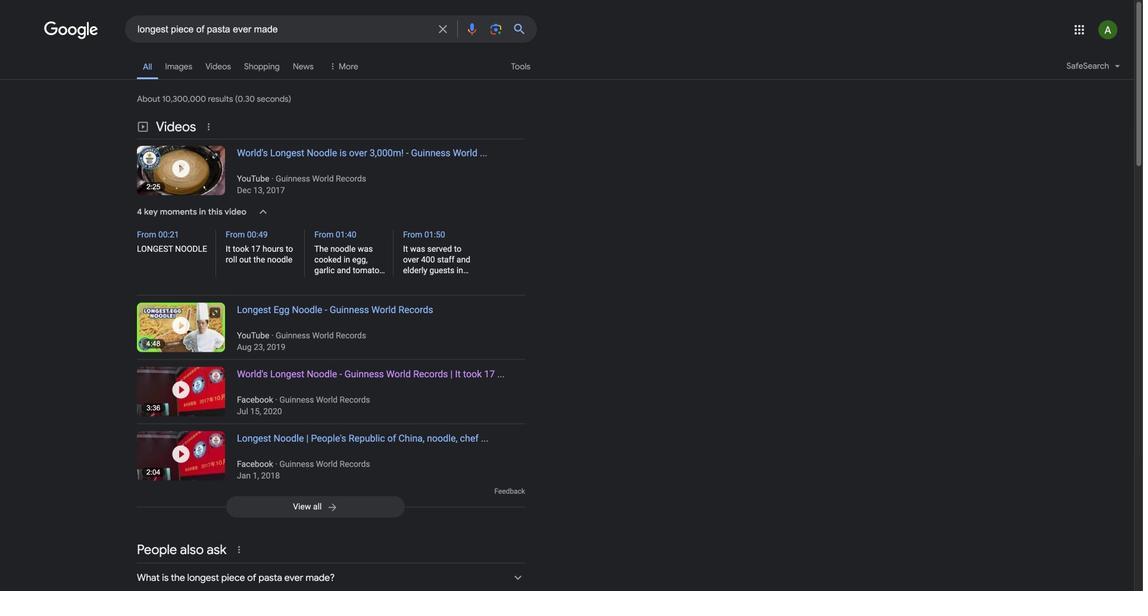Task type: describe. For each thing, give the bounding box(es) containing it.
3 heading from the top
[[225, 367, 525, 417]]

2 heading from the top
[[225, 303, 525, 352]]

search by voice image
[[465, 22, 479, 36]]

1 heading from the top
[[225, 146, 525, 195]]

search by image image
[[489, 22, 503, 36]]



Task type: locate. For each thing, give the bounding box(es) containing it.
4 heading from the top
[[225, 431, 525, 481]]

heading
[[225, 146, 525, 195], [225, 303, 525, 352], [225, 367, 525, 417], [225, 431, 525, 481]]

google image
[[44, 21, 99, 39]]

Search text field
[[138, 23, 429, 38]]

None search field
[[0, 15, 537, 43]]

navigation
[[0, 52, 1134, 86]]



Task type: vqa. For each thing, say whether or not it's contained in the screenshot.
3rd Add from the bottom of the 1818 N 40TH ST main content
no



